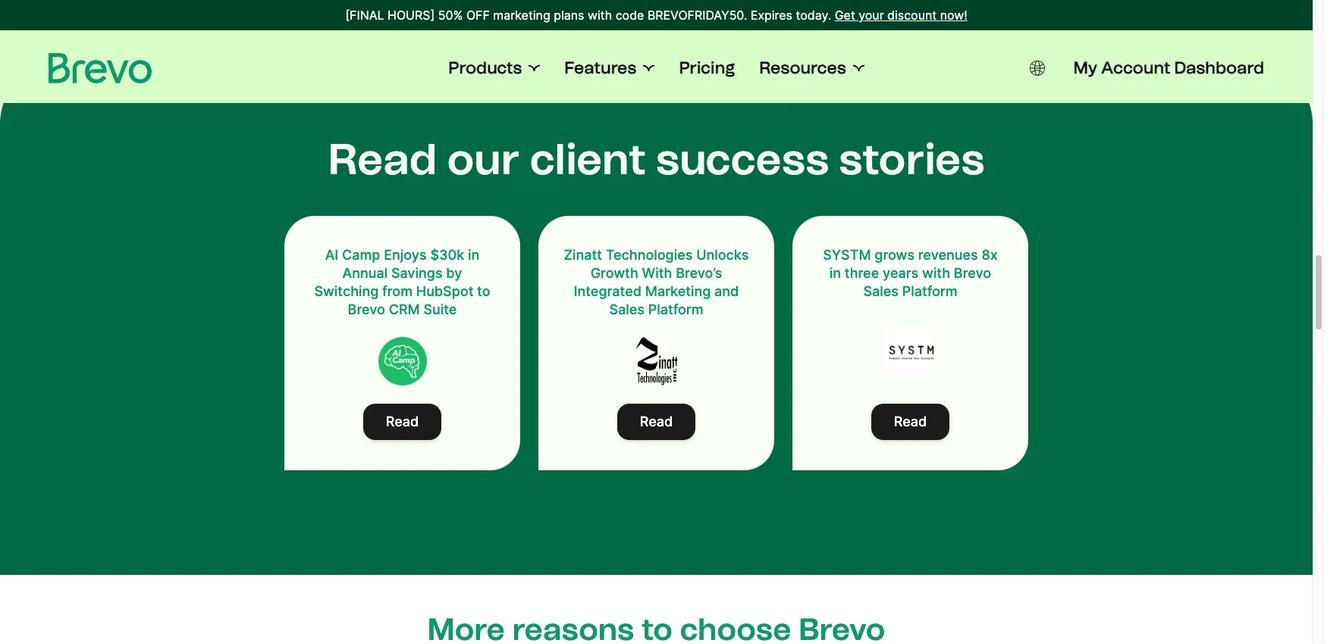 Task type: vqa. For each thing, say whether or not it's contained in the screenshot.
the Read corresponding to AI Camp Enjoys $30k in Annual Savings by Switching from HubSpot to Brevo CRM Suite
yes



Task type: describe. For each thing, give the bounding box(es) containing it.
read button for integrated
[[617, 404, 696, 440]]

to
[[477, 283, 490, 299]]

read our client success stories
[[328, 134, 985, 185]]

$30k
[[430, 247, 464, 263]]

annual
[[342, 265, 388, 281]]

savings
[[391, 265, 443, 281]]

brevo image
[[49, 53, 152, 83]]

pricing link
[[679, 58, 735, 79]]

products link
[[448, 58, 540, 79]]

products
[[448, 58, 522, 78]]

and
[[715, 283, 739, 299]]

account
[[1101, 58, 1171, 78]]

switching
[[314, 283, 379, 299]]

get
[[835, 8, 855, 23]]

systm
[[823, 247, 871, 263]]

8x
[[982, 247, 998, 263]]

[final hours] 50% off marketing plans with code brevofriday50. expires today. get your discount now!
[[345, 8, 968, 23]]

integrated
[[574, 283, 642, 299]]

my account dashboard
[[1074, 58, 1264, 78]]

your
[[859, 8, 884, 23]]

sales for integrated
[[609, 301, 645, 317]]

growth
[[591, 265, 638, 281]]

by
[[446, 265, 462, 281]]

three
[[845, 265, 879, 281]]

read for ai camp enjoys $30k in annual savings by switching from hubspot to brevo crm suite
[[386, 414, 419, 430]]

dashboard
[[1174, 58, 1264, 78]]

marketing
[[493, 8, 550, 23]]

marketing
[[645, 283, 711, 299]]

resources link
[[759, 58, 864, 79]]

grows
[[875, 247, 915, 263]]

hours]
[[388, 8, 435, 23]]

read for systm grows revenues 8x in three years with brevo sales platform
[[894, 414, 927, 430]]

from
[[382, 283, 413, 299]]

ai camp enjoys $30k in annual savings by switching from hubspot to brevo crm suite
[[314, 247, 490, 317]]

platform for marketing
[[648, 301, 704, 317]]

suite
[[424, 301, 457, 317]]

code
[[616, 8, 644, 23]]

years
[[883, 265, 919, 281]]

with
[[642, 265, 672, 281]]

brevo inside ai camp enjoys $30k in annual savings by switching from hubspot to brevo crm suite
[[348, 301, 385, 317]]

read for zinatt technologies unlocks growth with brevo's integrated marketing and sales platform
[[640, 414, 673, 430]]

client
[[530, 134, 646, 185]]



Task type: locate. For each thing, give the bounding box(es) containing it.
2 read button from the left
[[617, 404, 696, 440]]

50%
[[438, 8, 463, 23]]

0 horizontal spatial brevo
[[348, 301, 385, 317]]

unlocks
[[696, 247, 749, 263]]

1 success-story-card article from the left
[[284, 216, 520, 471]]

with down the revenues
[[922, 265, 950, 281]]

sales down integrated
[[609, 301, 645, 317]]

systm grows revenues 8x in three years with brevo sales platform
[[823, 247, 998, 299]]

pricing
[[679, 58, 735, 78]]

features
[[565, 58, 637, 78]]

sales down three
[[863, 283, 899, 299]]

read button
[[363, 404, 442, 440], [617, 404, 696, 440], [871, 404, 950, 440]]

1 horizontal spatial brevo
[[954, 265, 991, 281]]

platform down years
[[902, 283, 958, 299]]

in inside ai camp enjoys $30k in annual savings by switching from hubspot to brevo crm suite
[[468, 247, 480, 263]]

platform down marketing
[[648, 301, 704, 317]]

1 read button from the left
[[363, 404, 442, 440]]

brevo
[[954, 265, 991, 281], [348, 301, 385, 317]]

revenues
[[918, 247, 978, 263]]

success-story-card article containing ai camp enjoys $30k in annual savings by switching from hubspot to brevo crm suite
[[284, 216, 520, 471]]

0 vertical spatial with
[[588, 8, 612, 23]]

with
[[588, 8, 612, 23], [922, 265, 950, 281]]

plans
[[554, 8, 584, 23]]

brevo inside systm grows revenues 8x in three years with brevo sales platform
[[954, 265, 991, 281]]

1 horizontal spatial in
[[830, 265, 841, 281]]

sales inside 'zinatt technologies unlocks growth with brevo's integrated marketing and sales platform'
[[609, 301, 645, 317]]

read button for years
[[871, 404, 950, 440]]

platform for with
[[902, 283, 958, 299]]

0 vertical spatial sales
[[863, 283, 899, 299]]

3 success-story-card article from the left
[[793, 216, 1028, 471]]

brevo down '8x'
[[954, 265, 991, 281]]

1 horizontal spatial platform
[[902, 283, 958, 299]]

platform inside systm grows revenues 8x in three years with brevo sales platform
[[902, 283, 958, 299]]

sales
[[863, 283, 899, 299], [609, 301, 645, 317]]

sales inside systm grows revenues 8x in three years with brevo sales platform
[[863, 283, 899, 299]]

today.
[[796, 8, 831, 23]]

1 vertical spatial sales
[[609, 301, 645, 317]]

my
[[1074, 58, 1097, 78]]

in for ai camp enjoys $30k in annual savings by switching from hubspot to brevo crm suite
[[468, 247, 480, 263]]

0 vertical spatial platform
[[902, 283, 958, 299]]

0 horizontal spatial platform
[[648, 301, 704, 317]]

in right the $30k
[[468, 247, 480, 263]]

my account dashboard link
[[1074, 58, 1264, 79]]

success
[[656, 134, 829, 185]]

zinatt technologies unlocks growth with brevo's integrated marketing and sales platform
[[564, 247, 749, 317]]

hubspot
[[416, 283, 474, 299]]

brevo down switching on the left top
[[348, 301, 385, 317]]

zinatt
[[564, 247, 602, 263]]

in down systm
[[830, 265, 841, 281]]

in inside systm grows revenues 8x in three years with brevo sales platform
[[830, 265, 841, 281]]

2 horizontal spatial success-story-card article
[[793, 216, 1028, 471]]

crm
[[389, 301, 420, 317]]

button image
[[1030, 61, 1045, 76]]

1 vertical spatial platform
[[648, 301, 704, 317]]

1 horizontal spatial with
[[922, 265, 950, 281]]

1 horizontal spatial success-story-card article
[[539, 216, 774, 471]]

off
[[466, 8, 490, 23]]

1 horizontal spatial sales
[[863, 283, 899, 299]]

success-story-card article containing systm grows revenues 8x in three years with brevo sales platform
[[793, 216, 1028, 471]]

2 success-story-card article from the left
[[539, 216, 774, 471]]

0 vertical spatial brevo
[[954, 265, 991, 281]]

now!
[[940, 8, 968, 23]]

brevofriday50.
[[648, 8, 747, 23]]

with inside systm grows revenues 8x in three years with brevo sales platform
[[922, 265, 950, 281]]

platform inside 'zinatt technologies unlocks growth with brevo's integrated marketing and sales platform'
[[648, 301, 704, 317]]

success-story-card article
[[284, 216, 520, 471], [539, 216, 774, 471], [793, 216, 1028, 471]]

0 vertical spatial in
[[468, 247, 480, 263]]

our
[[447, 134, 520, 185]]

with left code
[[588, 8, 612, 23]]

1 vertical spatial brevo
[[348, 301, 385, 317]]

2 horizontal spatial read button
[[871, 404, 950, 440]]

success-story-card article containing zinatt technologies unlocks growth with brevo's integrated marketing and sales platform
[[539, 216, 774, 471]]

0 horizontal spatial success-story-card article
[[284, 216, 520, 471]]

0 horizontal spatial in
[[468, 247, 480, 263]]

1 horizontal spatial read button
[[617, 404, 696, 440]]

read button for savings
[[363, 404, 442, 440]]

features link
[[565, 58, 655, 79]]

in
[[468, 247, 480, 263], [830, 265, 841, 281]]

in for systm grows revenues 8x in three years with brevo sales platform
[[830, 265, 841, 281]]

expires
[[751, 8, 793, 23]]

sales for years
[[863, 283, 899, 299]]

1 vertical spatial with
[[922, 265, 950, 281]]

read
[[328, 134, 437, 185], [386, 414, 419, 430], [640, 414, 673, 430], [894, 414, 927, 430]]

0 horizontal spatial read button
[[363, 404, 442, 440]]

get your discount now! link
[[835, 6, 968, 24]]

camp
[[342, 247, 380, 263]]

3 read button from the left
[[871, 404, 950, 440]]

[final
[[345, 8, 384, 23]]

enjoys
[[384, 247, 427, 263]]

stories
[[839, 134, 985, 185]]

technologies
[[606, 247, 693, 263]]

0 horizontal spatial sales
[[609, 301, 645, 317]]

0 horizontal spatial with
[[588, 8, 612, 23]]

ai
[[325, 247, 338, 263]]

brevo's
[[676, 265, 722, 281]]

platform
[[902, 283, 958, 299], [648, 301, 704, 317]]

discount
[[887, 8, 937, 23]]

resources
[[759, 58, 846, 78]]

1 vertical spatial in
[[830, 265, 841, 281]]



